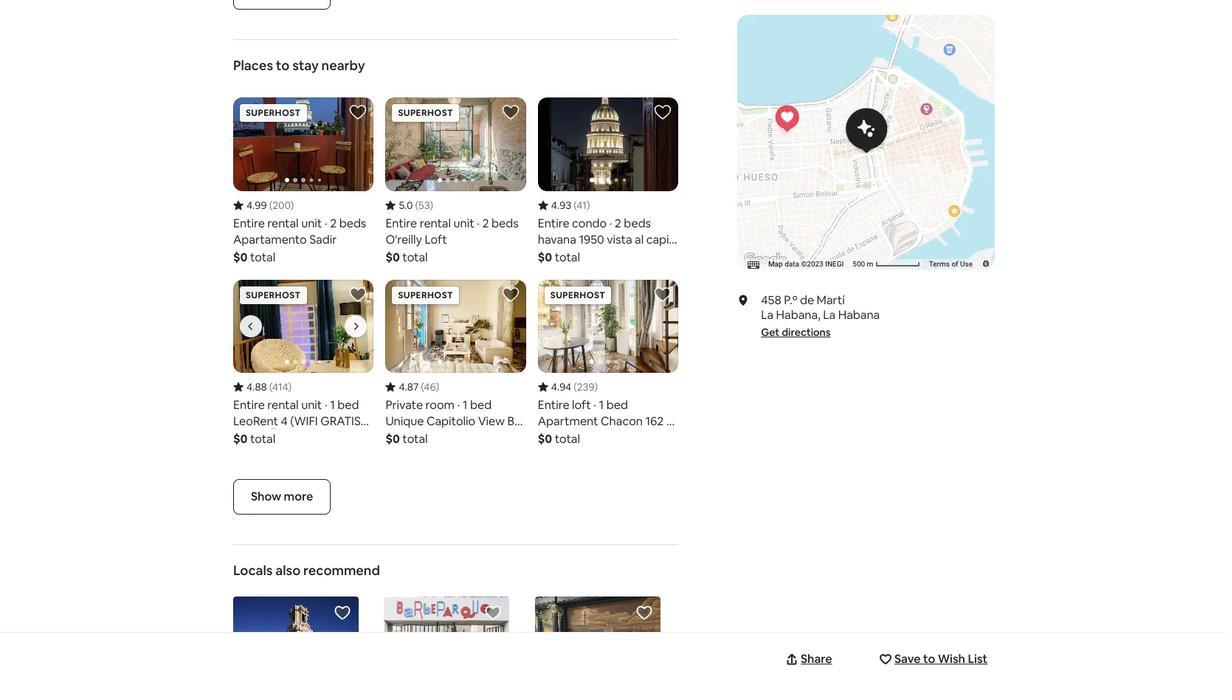 Task type: describe. For each thing, give the bounding box(es) containing it.
entire for 4.94
[[538, 398, 570, 413]]

4.94 ( 239 )
[[551, 381, 598, 394]]

1 for private room
[[463, 398, 468, 413]]

directions
[[782, 326, 831, 339]]

( for 200
[[269, 198, 273, 212]]

entire for 5.0
[[386, 215, 417, 231]]

places to stay nearby
[[233, 57, 365, 74]]

500
[[853, 260, 865, 268]]

of
[[952, 260, 959, 268]]

500 m
[[853, 260, 876, 268]]

$0 total for 4.87
[[386, 432, 428, 447]]

5.0
[[399, 198, 413, 212]]

entire rental unit for 414
[[233, 398, 322, 413]]

entire condo
[[538, 215, 607, 231]]

200
[[273, 198, 291, 212]]

$0 for 4.88 ( 414 )
[[233, 432, 248, 447]]

$0 total for 5.0
[[386, 249, 428, 265]]

2 for 4.93 ( 41 )
[[615, 215, 622, 231]]

share
[[801, 651, 833, 667]]

1 bed for private room
[[463, 398, 492, 413]]

) for 4.94 ( 239 )
[[595, 381, 598, 394]]

458 p.º de martí la habana, la habana get directions
[[761, 292, 880, 339]]

rating 4.87 out of 5; 46 reviews image
[[386, 381, 439, 394]]

1 save this item image from the left
[[485, 605, 502, 621]]

inegi
[[826, 260, 844, 268]]

2 save this item image from the left
[[636, 605, 653, 621]]

4.87
[[399, 381, 419, 394]]

53
[[419, 198, 430, 212]]

beds for 4.93 ( 41 )
[[624, 215, 651, 231]]

4.94
[[551, 381, 572, 394]]

entire for 4.93
[[538, 215, 570, 231]]

nearby
[[322, 57, 365, 74]]

$0 for 4.99 ( 200 )
[[233, 249, 248, 265]]

( for 41
[[574, 198, 577, 212]]

$0 for 5.0 ( 53 )
[[386, 249, 400, 265]]

4.93 ( 41 )
[[551, 198, 590, 212]]

1 bed for entire rental unit
[[330, 398, 359, 413]]

total for 4.88
[[250, 432, 276, 447]]

room
[[426, 398, 455, 413]]

de
[[800, 292, 814, 308]]

) for 4.88 ( 414 )
[[288, 381, 292, 394]]

unit for 5.0 ( 53 )
[[454, 215, 475, 231]]

2 beds for 5.0 ( 53 )
[[483, 215, 519, 231]]

4.99 ( 200 )
[[247, 198, 294, 212]]

41
[[577, 198, 587, 212]]

1 la from the left
[[761, 307, 774, 323]]

private room
[[386, 398, 455, 413]]

group containing entire condo
[[538, 97, 679, 265]]

add listing to a list image for 5.0 ( 53 )
[[502, 103, 520, 121]]

entire loft
[[538, 398, 591, 413]]

add listing to a list image for bed
[[654, 285, 672, 303]]

414
[[272, 381, 288, 394]]

rental for 414
[[267, 398, 299, 413]]

) for 5.0 ( 53 )
[[430, 198, 433, 212]]

$0 total for 4.88
[[233, 432, 276, 447]]

habana,
[[776, 307, 821, 323]]

4.93
[[551, 198, 572, 212]]

get directions link
[[761, 326, 831, 339]]

total for 4.94
[[555, 432, 580, 447]]

( for 46
[[421, 381, 424, 394]]

stay
[[293, 57, 319, 74]]

save this item image
[[334, 605, 351, 621]]

more
[[284, 489, 313, 505]]

private
[[386, 398, 423, 413]]

data
[[785, 260, 800, 268]]

rental for 200
[[267, 215, 299, 231]]

$0 for 4.87 ( 46 )
[[386, 432, 400, 447]]

keyboard shortcuts image
[[748, 261, 760, 268]]

recommend
[[304, 562, 380, 579]]

habana
[[839, 307, 880, 323]]

wish
[[938, 651, 966, 667]]

get
[[761, 326, 780, 339]]

entire for 4.99
[[233, 215, 265, 231]]

terms
[[929, 260, 950, 268]]

rating 4.94 out of 5; 239 reviews image
[[538, 381, 598, 394]]

2 beds for 4.99 ( 200 )
[[330, 215, 366, 231]]

unit for 4.99 ( 200 )
[[301, 215, 322, 231]]

total for 5.0
[[403, 249, 428, 265]]

entire for 4.88
[[233, 398, 265, 413]]



Task type: vqa. For each thing, say whether or not it's contained in the screenshot.
'condo'
yes



Task type: locate. For each thing, give the bounding box(es) containing it.
$0 down 5.0
[[386, 249, 400, 265]]

$0 total for 4.99
[[233, 249, 276, 265]]

) for 4.99 ( 200 )
[[291, 198, 294, 212]]

report errors in the road map or imagery to google image
[[982, 259, 991, 268]]

group containing private room
[[386, 279, 526, 447]]

1 beds from the left
[[339, 215, 366, 231]]

1 horizontal spatial to
[[923, 651, 936, 667]]

loft
[[572, 398, 591, 413]]

1 bed right room
[[463, 398, 492, 413]]

1 bed left private at the left bottom of page
[[330, 398, 359, 413]]

( for 239
[[574, 381, 577, 394]]

) right 4.99
[[291, 198, 294, 212]]

group containing entire loft
[[538, 279, 679, 447]]

2 horizontal spatial 1
[[599, 398, 604, 413]]

unit for 4.88 ( 414 )
[[301, 398, 322, 413]]

rental down 200
[[267, 215, 299, 231]]

0 horizontal spatial save this item image
[[485, 605, 502, 621]]

bed for entire loft
[[607, 398, 628, 413]]

0 horizontal spatial 1
[[330, 398, 335, 413]]

google image
[[741, 250, 790, 269]]

) for 4.93 ( 41 )
[[587, 198, 590, 212]]

2 horizontal spatial 1 bed
[[599, 398, 628, 413]]

$0 total for 4.94
[[538, 432, 580, 447]]

entire rental unit down '414'
[[233, 398, 322, 413]]

add listing to a list image for 4.87 ( 46 )
[[502, 285, 520, 303]]

1 horizontal spatial 1 bed
[[463, 398, 492, 413]]

2 beds
[[330, 215, 366, 231], [483, 215, 519, 231], [615, 215, 651, 231]]

1 1 bed from the left
[[330, 398, 359, 413]]

total down "rating 4.88 out of 5; 414 reviews" image
[[250, 432, 276, 447]]

$0 total down entire condo
[[538, 249, 580, 265]]

list
[[968, 651, 988, 667]]

total down private room
[[403, 432, 428, 447]]

map
[[769, 260, 783, 268]]

total down entire condo
[[555, 249, 580, 265]]

condo
[[572, 215, 607, 231]]

0 horizontal spatial to
[[276, 57, 290, 74]]

entire rental unit
[[233, 215, 322, 231], [386, 215, 475, 231], [233, 398, 322, 413]]

save to wish list
[[895, 651, 988, 667]]

1 for entire rental unit
[[330, 398, 335, 413]]

2 for 4.99 ( 200 )
[[330, 215, 337, 231]]

$0 total for 4.93
[[538, 249, 580, 265]]

4.99
[[247, 198, 267, 212]]

2 horizontal spatial 2
[[615, 215, 622, 231]]

( right 4.99
[[269, 198, 273, 212]]

) up condo
[[587, 198, 590, 212]]

1 right the loft on the bottom left of the page
[[599, 398, 604, 413]]

beds
[[339, 215, 366, 231], [492, 215, 519, 231], [624, 215, 651, 231]]

$0 total
[[233, 249, 276, 265], [386, 249, 428, 265], [538, 249, 580, 265], [233, 432, 276, 447], [386, 432, 428, 447], [538, 432, 580, 447]]

bed left private at the left bottom of page
[[338, 398, 359, 413]]

( right 5.0
[[415, 198, 419, 212]]

add listing to a list image
[[654, 103, 672, 121], [654, 285, 672, 303]]

rental down "53" at top
[[420, 215, 451, 231]]

1 bed right the loft on the bottom left of the page
[[599, 398, 628, 413]]

1 horizontal spatial beds
[[492, 215, 519, 231]]

map region
[[727, 0, 1105, 308]]

martí
[[817, 292, 845, 308]]

bed
[[338, 398, 359, 413], [470, 398, 492, 413], [607, 398, 628, 413]]

entire down "4.94"
[[538, 398, 570, 413]]

2 2 from the left
[[483, 215, 489, 231]]

also
[[276, 562, 301, 579]]

1 right room
[[463, 398, 468, 413]]

total down rating 4.99 out of 5; 200 reviews image
[[250, 249, 276, 265]]

( right 4.88
[[269, 381, 272, 394]]

500 m button
[[849, 259, 925, 270]]

0 horizontal spatial beds
[[339, 215, 366, 231]]

) for 4.87 ( 46 )
[[436, 381, 439, 394]]

show
[[251, 489, 281, 505]]

map data ©2023 inegi
[[769, 260, 844, 268]]

rental
[[267, 215, 299, 231], [420, 215, 451, 231], [267, 398, 299, 413]]

2 beds inside group
[[615, 215, 651, 231]]

total for 4.87
[[403, 432, 428, 447]]

terms of use link
[[929, 260, 973, 268]]

entire down 4.99
[[233, 215, 265, 231]]

add listing to a list image
[[350, 103, 367, 121], [502, 103, 520, 121], [350, 285, 367, 303], [502, 285, 520, 303]]

beds for 5.0 ( 53 )
[[492, 215, 519, 231]]

add listing to a list image for 4.88 ( 414 )
[[350, 285, 367, 303]]

bed right room
[[470, 398, 492, 413]]

show more link
[[233, 480, 331, 515]]

( right "4.94"
[[574, 381, 577, 394]]

1 horizontal spatial bed
[[470, 398, 492, 413]]

show more
[[251, 489, 313, 505]]

( right 4.87
[[421, 381, 424, 394]]

image 1 out of 13 total images of this place image
[[283, 178, 324, 191], [283, 178, 324, 191]]

save
[[895, 651, 921, 667]]

$0 total down 4.99
[[233, 249, 276, 265]]

entire
[[233, 215, 265, 231], [386, 215, 417, 231], [538, 215, 570, 231], [233, 398, 265, 413], [538, 398, 570, 413]]

3 1 bed from the left
[[599, 398, 628, 413]]

1 horizontal spatial 2 beds
[[483, 215, 519, 231]]

5.0 ( 53 )
[[399, 198, 433, 212]]

save to wish list button
[[877, 645, 995, 674]]

group
[[233, 97, 374, 265], [386, 97, 526, 265], [538, 97, 679, 265], [233, 279, 374, 447], [386, 279, 526, 447], [538, 279, 679, 447]]

rental for 53
[[420, 215, 451, 231]]

entire down 5.0
[[386, 215, 417, 231]]

46
[[424, 381, 436, 394]]

entire rental unit down "53" at top
[[386, 215, 475, 231]]

1 2 beds from the left
[[330, 215, 366, 231]]

entire rental unit for 53
[[386, 215, 475, 231]]

$0 total down entire loft
[[538, 432, 580, 447]]

bed right the loft on the bottom left of the page
[[607, 398, 628, 413]]

458
[[761, 292, 782, 308]]

0 horizontal spatial 2
[[330, 215, 337, 231]]

to right 'save'
[[923, 651, 936, 667]]

)
[[291, 198, 294, 212], [430, 198, 433, 212], [587, 198, 590, 212], [288, 381, 292, 394], [436, 381, 439, 394], [595, 381, 598, 394]]

1 1 from the left
[[330, 398, 335, 413]]

$0 total down 4.88
[[233, 432, 276, 447]]

0 horizontal spatial 2 beds
[[330, 215, 366, 231]]

beds for 4.99 ( 200 )
[[339, 215, 366, 231]]

rating 4.88 out of 5; 414 reviews image
[[233, 381, 292, 394]]

1 horizontal spatial 1
[[463, 398, 468, 413]]

total down entire loft
[[555, 432, 580, 447]]

image 1 out of 30 total images of this place image
[[588, 178, 629, 191], [588, 178, 629, 191], [283, 360, 324, 373], [283, 360, 324, 373], [588, 360, 629, 373], [588, 360, 629, 373]]

$0 total down 5.0
[[386, 249, 428, 265]]

3 beds from the left
[[624, 215, 651, 231]]

p.º
[[784, 292, 798, 308]]

2 beds for 4.93 ( 41 )
[[615, 215, 651, 231]]

4.87 ( 46 )
[[399, 381, 439, 394]]

3 2 from the left
[[615, 215, 622, 231]]

4.88
[[247, 381, 267, 394]]

la right de
[[823, 307, 836, 323]]

total for 4.93
[[555, 249, 580, 265]]

rating 4.99 out of 5; 200 reviews image
[[233, 198, 294, 212]]

entire down 4.93
[[538, 215, 570, 231]]

239
[[577, 381, 595, 394]]

$0 down entire condo
[[538, 249, 552, 265]]

1 vertical spatial to
[[923, 651, 936, 667]]

1 2 from the left
[[330, 215, 337, 231]]

bed for private room
[[470, 398, 492, 413]]

2 horizontal spatial bed
[[607, 398, 628, 413]]

save this item image
[[485, 605, 502, 621], [636, 605, 653, 621]]

la up get
[[761, 307, 774, 323]]

©2023
[[801, 260, 824, 268]]

entire rental unit for 200
[[233, 215, 322, 231]]

1 bed from the left
[[338, 398, 359, 413]]

( for 53
[[415, 198, 419, 212]]

unit
[[301, 215, 322, 231], [454, 215, 475, 231], [301, 398, 322, 413]]

to inside button
[[923, 651, 936, 667]]

entire down 4.88
[[233, 398, 265, 413]]

1
[[330, 398, 335, 413], [463, 398, 468, 413], [599, 398, 604, 413]]

) right 5.0
[[430, 198, 433, 212]]

$0 down 4.88
[[233, 432, 248, 447]]

to for places
[[276, 57, 290, 74]]

1 bed for entire loft
[[599, 398, 628, 413]]

3 bed from the left
[[607, 398, 628, 413]]

1 horizontal spatial save this item image
[[636, 605, 653, 621]]

) up room
[[436, 381, 439, 394]]

to left stay
[[276, 57, 290, 74]]

to for save
[[923, 651, 936, 667]]

$0 for 4.93 ( 41 )
[[538, 249, 552, 265]]

1 horizontal spatial la
[[823, 307, 836, 323]]

add listing to a list image inside group
[[502, 285, 520, 303]]

(
[[269, 198, 273, 212], [415, 198, 419, 212], [574, 198, 577, 212], [269, 381, 272, 394], [421, 381, 424, 394], [574, 381, 577, 394]]

$0 down 4.99
[[233, 249, 248, 265]]

image 1 image
[[233, 97, 374, 191], [233, 97, 374, 191], [386, 97, 526, 191], [386, 97, 526, 191], [538, 97, 679, 191], [538, 97, 679, 191], [233, 279, 374, 373], [233, 279, 374, 373], [386, 279, 526, 373], [386, 279, 526, 373], [538, 279, 679, 373], [538, 279, 679, 373]]

add listing to a list image for 4.99 ( 200 )
[[350, 103, 367, 121]]

2 1 bed from the left
[[463, 398, 492, 413]]

2 inside group
[[615, 215, 622, 231]]

$0 down entire loft
[[538, 432, 552, 447]]

rating 4.93 out of 5; 41 reviews image
[[538, 198, 590, 212]]

1 for entire loft
[[599, 398, 604, 413]]

2 la from the left
[[823, 307, 836, 323]]

1 vertical spatial add listing to a list image
[[654, 285, 672, 303]]

0 horizontal spatial la
[[761, 307, 774, 323]]

la
[[761, 307, 774, 323], [823, 307, 836, 323]]

( right 4.93
[[574, 198, 577, 212]]

0 horizontal spatial 1 bed
[[330, 398, 359, 413]]

$0 for 4.94 ( 239 )
[[538, 432, 552, 447]]

places
[[233, 57, 273, 74]]

( for 414
[[269, 381, 272, 394]]

0 vertical spatial to
[[276, 57, 290, 74]]

total down 5.0 ( 53 )
[[403, 249, 428, 265]]

add listing to a list image for beds
[[654, 103, 672, 121]]

beds inside group
[[624, 215, 651, 231]]

$0
[[233, 249, 248, 265], [386, 249, 400, 265], [538, 249, 552, 265], [233, 432, 248, 447], [386, 432, 400, 447], [538, 432, 552, 447]]

locals
[[233, 562, 273, 579]]

1 left private at the left bottom of page
[[330, 398, 335, 413]]

2 horizontal spatial 2 beds
[[615, 215, 651, 231]]

) right "4.94"
[[595, 381, 598, 394]]

rental down '414'
[[267, 398, 299, 413]]

4.88 ( 414 )
[[247, 381, 292, 394]]

image 1 out of 24 total images of this place image
[[436, 178, 476, 191], [436, 178, 476, 191]]

1 horizontal spatial 2
[[483, 215, 489, 231]]

total
[[250, 249, 276, 265], [403, 249, 428, 265], [555, 249, 580, 265], [250, 432, 276, 447], [403, 432, 428, 447], [555, 432, 580, 447]]

2 2 beds from the left
[[483, 215, 519, 231]]

$0 down private at the left bottom of page
[[386, 432, 400, 447]]

locals also recommend
[[233, 562, 380, 579]]

bed for entire rental unit
[[338, 398, 359, 413]]

terms of use
[[929, 260, 973, 268]]

total for 4.99
[[250, 249, 276, 265]]

2 for 5.0 ( 53 )
[[483, 215, 489, 231]]

2 bed from the left
[[470, 398, 492, 413]]

share button
[[784, 645, 840, 674]]

3 2 beds from the left
[[615, 215, 651, 231]]

$0 total down private at the left bottom of page
[[386, 432, 428, 447]]

image 1 out of 15 total images of this place image
[[436, 360, 476, 373], [436, 360, 476, 373]]

0 vertical spatial add listing to a list image
[[654, 103, 672, 121]]

2 beds from the left
[[492, 215, 519, 231]]

2 horizontal spatial beds
[[624, 215, 651, 231]]

2 add listing to a list image from the top
[[654, 285, 672, 303]]

3 1 from the left
[[599, 398, 604, 413]]

entire rental unit down 200
[[233, 215, 322, 231]]

0 horizontal spatial bed
[[338, 398, 359, 413]]

) right 4.88
[[288, 381, 292, 394]]

to
[[276, 57, 290, 74], [923, 651, 936, 667]]

1 add listing to a list image from the top
[[654, 103, 672, 121]]

2 1 from the left
[[463, 398, 468, 413]]

2
[[330, 215, 337, 231], [483, 215, 489, 231], [615, 215, 622, 231]]

m
[[867, 260, 874, 268]]

rating 5.0 out of 5; 53 reviews image
[[386, 198, 433, 212]]

use
[[961, 260, 973, 268]]

1 bed
[[330, 398, 359, 413], [463, 398, 492, 413], [599, 398, 628, 413]]



